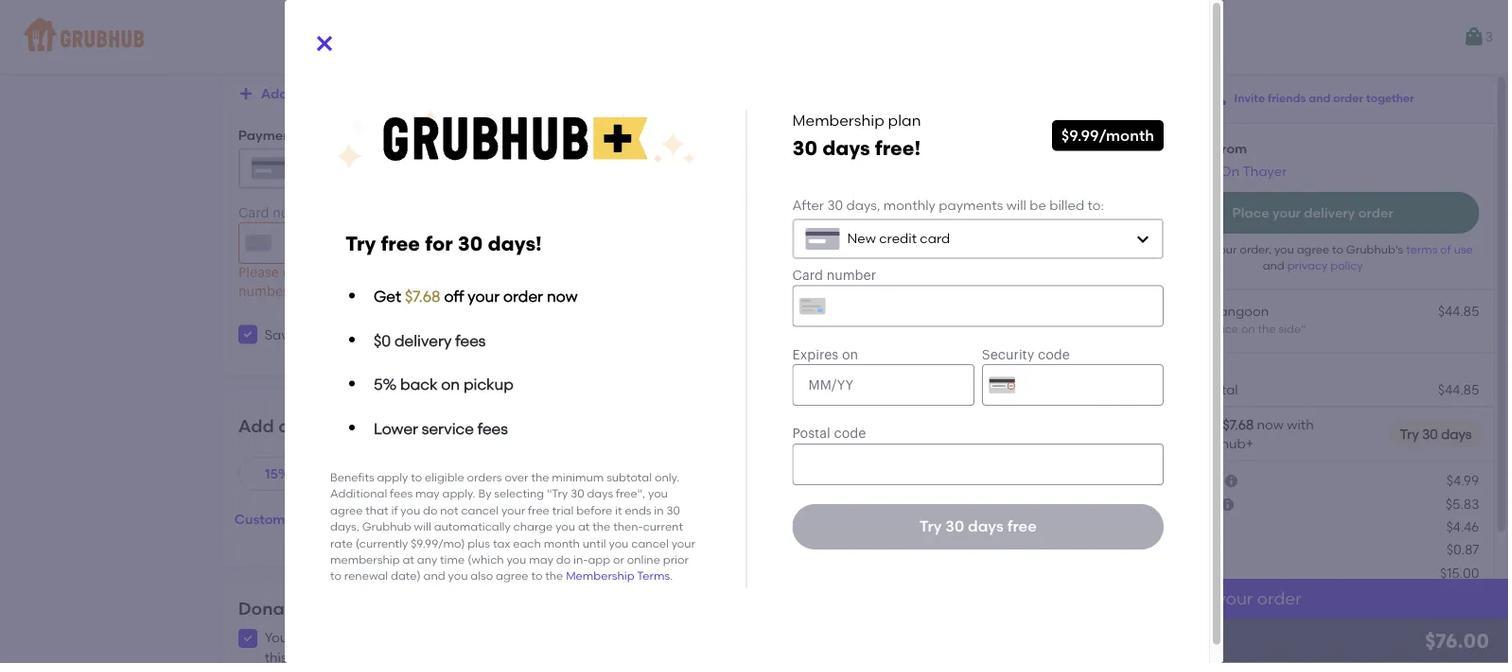 Task type: describe. For each thing, give the bounding box(es) containing it.
your right modify
[[1217, 588, 1253, 609]]

invite friends and order together
[[1234, 91, 1414, 105]]

chinatown
[[1146, 163, 1217, 179]]

to right apply at the left of page
[[411, 470, 422, 484]]

1 vertical spatial grubhub
[[535, 630, 593, 646]]

free!
[[875, 136, 921, 160]]

your right off on the top left
[[468, 287, 500, 306]]

trial
[[552, 503, 574, 517]]

membership for .
[[566, 569, 635, 583]]

fees for $0 delivery fees
[[455, 331, 486, 350]]

custom tip: button
[[227, 502, 317, 536]]

order inside place your delivery order button
[[1358, 205, 1393, 221]]

$5.83
[[1445, 496, 1479, 512]]

and inside by placing your order, you agree to grubhub's terms of use and privacy policy
[[1262, 259, 1284, 272]]

new for 30
[[847, 231, 876, 247]]

to left renewal
[[330, 569, 341, 583]]

save for save credit card
[[265, 326, 296, 343]]

svg image left save credit card
[[242, 329, 253, 340]]

order inside your order from chinatown on thayer
[[1178, 140, 1213, 156]]

card down after 30 days, monthly payments will be billed to:
[[920, 231, 950, 247]]

0 horizontal spatial free
[[381, 232, 420, 256]]

invite
[[1234, 91, 1265, 105]]

save $7.68
[[1188, 416, 1253, 433]]

5%
[[374, 375, 397, 394]]

1 horizontal spatial at
[[578, 520, 590, 534]]

try for try 30 days
[[1400, 426, 1418, 442]]

privacy
[[1287, 259, 1327, 272]]

prior
[[663, 553, 689, 567]]

svg image left placing
[[1135, 231, 1150, 246]]

tax
[[493, 536, 510, 550]]

$7.68 for get
[[405, 287, 441, 306]]

rate
[[330, 536, 353, 550]]

tip:
[[288, 511, 310, 527]]

time
[[440, 553, 465, 567]]

opted
[[307, 630, 345, 646]]

not
[[440, 503, 458, 517]]

membership terms .
[[566, 569, 673, 583]]

the down before
[[592, 520, 611, 534]]

svg image right the service fee at the bottom right of page
[[1220, 497, 1235, 512]]

you down only.
[[648, 487, 668, 501]]

additional
[[330, 487, 387, 501]]

0 horizontal spatial for
[[322, 416, 345, 436]]

the right the "over" on the left bottom of the page
[[531, 470, 549, 484]]

days inside button
[[968, 517, 1004, 536]]

25%
[[420, 466, 449, 482]]

you down trial
[[556, 520, 575, 534]]

the up opted
[[306, 598, 334, 619]]

to down the each
[[531, 569, 542, 583]]

a for tip
[[278, 416, 290, 436]]

try for try free for 30 days!
[[345, 232, 376, 256]]

new credit card for method
[[293, 160, 396, 176]]

minimum
[[552, 470, 604, 484]]

round
[[379, 630, 417, 646]]

get
[[374, 287, 401, 306]]

orders
[[467, 470, 502, 484]]

1 vertical spatial on
[[441, 375, 460, 394]]

subscription badge image
[[1142, 415, 1180, 453]]

0 horizontal spatial at
[[402, 553, 414, 567]]

terms of use link
[[1406, 242, 1472, 256]]

tip
[[294, 416, 317, 436]]

3 button
[[1463, 20, 1493, 54]]

privacy policy link
[[1287, 259, 1363, 272]]

code
[[349, 85, 382, 102]]

card left $0
[[340, 326, 370, 343]]

custom
[[234, 511, 285, 527]]

"
[[1301, 322, 1306, 335]]

1 horizontal spatial may
[[529, 553, 553, 567]]

a for promo
[[291, 85, 300, 102]]

and right up
[[440, 630, 466, 646]]

20% button
[[316, 457, 396, 491]]

card down code at the top of the page
[[366, 160, 396, 176]]

free",
[[616, 487, 645, 501]]

credit for 30
[[879, 231, 917, 247]]

date)
[[391, 569, 421, 583]]

up
[[420, 630, 437, 646]]

you're opted in to round up and donate to grubhub community fund.
[[265, 630, 713, 646]]

items
[[1146, 381, 1182, 397]]

0 vertical spatial now
[[547, 287, 578, 306]]

$0 delivery fees
[[374, 331, 486, 350]]

and inside 'button'
[[1308, 91, 1330, 105]]

back
[[400, 375, 437, 394]]

1 horizontal spatial for
[[425, 232, 453, 256]]

donate the change
[[238, 598, 403, 619]]

you inside by placing your order, you agree to grubhub's terms of use and privacy policy
[[1274, 242, 1294, 256]]

on inside $44.85 add sauce on the side "
[[1241, 322, 1255, 335]]

of
[[1440, 242, 1451, 256]]

benefits
[[330, 470, 374, 484]]

ends
[[625, 503, 651, 517]]

$9.99/mo)
[[411, 536, 465, 550]]

after 30 days, monthly payments will be billed to:
[[792, 197, 1104, 213]]

place
[[1232, 205, 1269, 221]]

your up prior
[[671, 536, 695, 550]]

svg image inside the add a promo code button
[[238, 86, 253, 101]]

only.
[[655, 470, 679, 484]]

from
[[1216, 140, 1247, 156]]

1 vertical spatial do
[[556, 553, 571, 567]]

modify your order
[[1158, 588, 1302, 609]]

30 inside membership plan 30 days free!
[[792, 136, 818, 160]]

on
[[1220, 163, 1239, 179]]

$9.99/month
[[1061, 126, 1154, 145]]

sauce
[[1205, 322, 1238, 335]]

then-
[[613, 520, 643, 534]]

will inside benefits apply to eligible orders over the minimum subtotal only. additional fees may apply. by selecting "try 30 days free", you agree that if you do not cancel your free trial before it ends in 30 days, grubhub will automatically charge you at the then-current rate (currently $9.99/mo) plus tax each month until you cancel your membership at any time (which you may do in-app or online prior to renewal date) and you also agree to the
[[414, 520, 431, 534]]

by inside by placing your order, you agree to grubhub's terms of use and privacy policy
[[1152, 242, 1166, 256]]

your
[[1146, 140, 1175, 156]]

save credit card
[[265, 326, 370, 343]]

crab rangoon
[[1174, 303, 1268, 319]]

"try
[[547, 487, 568, 501]]

add for add a gift card
[[261, 51, 288, 67]]

now with grubhub+
[[1188, 416, 1313, 452]]

membership plan 30 days free!
[[792, 111, 921, 160]]

0 vertical spatial do
[[423, 503, 437, 517]]

terms
[[637, 569, 670, 583]]

order inside invite friends and order together 'button'
[[1333, 91, 1363, 105]]

that
[[365, 503, 388, 517]]

use
[[1453, 242, 1472, 256]]

order down days!
[[503, 287, 543, 306]]

0 vertical spatial may
[[415, 487, 440, 501]]

1 vertical spatial delivery
[[395, 331, 452, 350]]

credit for method
[[325, 160, 363, 176]]

svg image right the driver
[[448, 415, 471, 437]]

driver
[[391, 416, 441, 436]]

modify
[[1158, 588, 1213, 609]]

gift
[[303, 51, 325, 67]]

grubhub inside benefits apply to eligible orders over the minimum subtotal only. additional fees may apply. by selecting "try 30 days free", you agree that if you do not cancel your free trial before it ends in 30 days, grubhub will automatically charge you at the then-current rate (currently $9.99/mo) plus tax each month until you cancel your membership at any time (which you may do in-app or online prior to renewal date) and you also agree to the
[[362, 520, 411, 534]]

free inside button
[[1007, 517, 1037, 536]]

method
[[299, 127, 350, 143]]

you up the or
[[609, 536, 629, 550]]

renewal
[[344, 569, 388, 583]]

be
[[1030, 197, 1046, 213]]

place your delivery order
[[1232, 205, 1393, 221]]

add for add a promo code
[[261, 85, 288, 102]]

svg image down grubhub+
[[1223, 473, 1239, 488]]

add for add a tip for your driver
[[238, 416, 274, 436]]

placing
[[1168, 242, 1210, 256]]



Task type: vqa. For each thing, say whether or not it's contained in the screenshot.
left may
yes



Task type: locate. For each thing, give the bounding box(es) containing it.
to left round
[[363, 630, 376, 646]]

(currently
[[356, 536, 408, 550]]

in up current
[[654, 503, 664, 517]]

0 vertical spatial credit
[[325, 160, 363, 176]]

(which
[[467, 553, 504, 567]]

1 vertical spatial will
[[414, 520, 431, 534]]

svg image up promo
[[313, 32, 336, 55]]

1 horizontal spatial new credit card
[[847, 231, 950, 247]]

until
[[583, 536, 606, 550]]

do down month
[[556, 553, 571, 567]]

credit down method
[[325, 160, 363, 176]]

your right place
[[1272, 205, 1300, 221]]

0 vertical spatial will
[[1006, 197, 1026, 213]]

add a promo code
[[261, 85, 382, 102]]

0 vertical spatial fees
[[455, 331, 486, 350]]

0 horizontal spatial subtotal
[[607, 470, 652, 484]]

free inside benefits apply to eligible orders over the minimum subtotal only. additional fees may apply. by selecting "try 30 days free", you agree that if you do not cancel your free trial before it ends in 30 days, grubhub will automatically charge you at the then-current rate (currently $9.99/mo) plus tax each month until you cancel your membership at any time (which you may do in-app or online prior to renewal date) and you also agree to the
[[528, 503, 549, 517]]

new for method
[[293, 160, 322, 176]]

0 vertical spatial cancel
[[461, 503, 499, 517]]

grubhub up (currently
[[362, 520, 411, 534]]

add left gift
[[261, 51, 288, 67]]

terms
[[1406, 242, 1437, 256]]

order,
[[1239, 242, 1271, 256]]

and down order,
[[1262, 259, 1284, 272]]

2 vertical spatial a
[[278, 416, 290, 436]]

service
[[422, 419, 474, 438]]

delivery up by placing your order, you agree to grubhub's terms of use and privacy policy
[[1304, 205, 1355, 221]]

2 vertical spatial credit
[[299, 326, 337, 343]]

0 vertical spatial grubhub
[[362, 520, 411, 534]]

2 horizontal spatial agree
[[1296, 242, 1329, 256]]

grubhub+
[[1188, 436, 1253, 452]]

fee for delivery fee
[[1200, 472, 1220, 488]]

cancel up automatically
[[461, 503, 499, 517]]

a for gift
[[291, 51, 300, 67]]

15%
[[265, 466, 291, 482]]

1 vertical spatial new credit card
[[847, 231, 950, 247]]

main navigation navigation
[[0, 0, 1508, 74]]

fees down pickup
[[478, 419, 508, 438]]

new down payment method
[[293, 160, 322, 176]]

0 vertical spatial delivery
[[1304, 205, 1355, 221]]

0 vertical spatial subtotal
[[1185, 381, 1238, 397]]

pickup
[[464, 375, 514, 394]]

at up date)
[[402, 553, 414, 567]]

$76.00
[[1425, 629, 1489, 653]]

1 horizontal spatial grubhub
[[535, 630, 593, 646]]

subtotal up free",
[[607, 470, 652, 484]]

will left be
[[1006, 197, 1026, 213]]

fees for lower service fees
[[478, 419, 508, 438]]

by left placing
[[1152, 242, 1166, 256]]

1 vertical spatial cancel
[[631, 536, 669, 550]]

may down '25%'
[[415, 487, 440, 501]]

order up chinatown
[[1178, 140, 1213, 156]]

0 horizontal spatial try
[[345, 232, 376, 256]]

1 horizontal spatial new
[[847, 231, 876, 247]]

0 vertical spatial days,
[[846, 197, 880, 213]]

payment method
[[238, 127, 350, 143]]

eligible
[[425, 470, 464, 484]]

1 vertical spatial try
[[1400, 426, 1418, 442]]

people icon image
[[1207, 89, 1226, 108]]

0 horizontal spatial days,
[[330, 520, 359, 534]]

fees up if
[[390, 487, 413, 501]]

will up $9.99/mo)
[[414, 520, 431, 534]]

1 horizontal spatial will
[[1006, 197, 1026, 213]]

1 vertical spatial $7.68
[[1222, 416, 1253, 433]]

card inside button
[[329, 51, 359, 67]]

now
[[547, 287, 578, 306], [1256, 416, 1283, 433]]

delivery inside button
[[1304, 205, 1355, 221]]

days, left monthly
[[846, 197, 880, 213]]

the inside $44.85 add sauce on the side "
[[1257, 322, 1275, 335]]

try for try 30 days free
[[919, 517, 942, 536]]

subtotal inside benefits apply to eligible orders over the minimum subtotal only. additional fees may apply. by selecting "try 30 days free", you agree that if you do not cancel your free trial before it ends in 30 days, grubhub will automatically charge you at the then-current rate (currently $9.99/mo) plus tax each month until you cancel your membership at any time (which you may do in-app or online prior to renewal date) and you also agree to the
[[607, 470, 652, 484]]

1 horizontal spatial save
[[1188, 416, 1219, 433]]

membership inside membership plan 30 days free!
[[792, 111, 884, 130]]

fee down delivery fee at the bottom of page
[[1196, 496, 1216, 512]]

save
[[265, 326, 296, 343], [1188, 416, 1219, 433]]

fee
[[1200, 472, 1220, 488], [1196, 496, 1216, 512]]

lower service fees
[[374, 419, 508, 438]]

order up grubhub's
[[1358, 205, 1393, 221]]

at up until
[[578, 520, 590, 534]]

new down after 30 days, monthly payments will be billed to:
[[847, 231, 876, 247]]

1 vertical spatial agree
[[330, 503, 363, 517]]

0 horizontal spatial now
[[547, 287, 578, 306]]

1 horizontal spatial do
[[556, 553, 571, 567]]

add down "add a gift card" button
[[261, 85, 288, 102]]

a left gift
[[291, 51, 300, 67]]

membership up free!
[[792, 111, 884, 130]]

items subtotal
[[1146, 381, 1238, 397]]

donate
[[238, 598, 302, 619]]

month
[[544, 536, 580, 550]]

0 horizontal spatial may
[[415, 487, 440, 501]]

svg image left 'you're'
[[242, 633, 253, 644]]

delivery right $0
[[395, 331, 452, 350]]

try 30 days
[[1400, 426, 1471, 442]]

apply
[[377, 470, 408, 484]]

membership terms link
[[566, 569, 670, 583]]

1 horizontal spatial cancel
[[631, 536, 669, 550]]

$7.68 left off on the top left
[[405, 287, 441, 306]]

1 horizontal spatial delivery
[[1304, 205, 1355, 221]]

in right opted
[[348, 630, 360, 646]]

0 vertical spatial save
[[265, 326, 296, 343]]

with
[[1286, 416, 1313, 433]]

also
[[471, 569, 493, 583]]

0 vertical spatial membership
[[792, 111, 884, 130]]

by placing your order, you agree to grubhub's terms of use and privacy policy
[[1152, 242, 1472, 272]]

0 horizontal spatial $7.68
[[405, 287, 441, 306]]

your left order,
[[1213, 242, 1237, 256]]

fees
[[455, 331, 486, 350], [478, 419, 508, 438], [390, 487, 413, 501]]

20%
[[342, 466, 370, 482]]

1 vertical spatial now
[[1256, 416, 1283, 433]]

0 horizontal spatial on
[[441, 375, 460, 394]]

new credit card down monthly
[[847, 231, 950, 247]]

your down selecting at left bottom
[[501, 503, 525, 517]]

0 vertical spatial $7.68
[[405, 287, 441, 306]]

and
[[1308, 91, 1330, 105], [1262, 259, 1284, 272], [423, 569, 445, 583], [440, 630, 466, 646]]

delivery
[[1146, 472, 1197, 488]]

new credit card
[[293, 160, 396, 176], [847, 231, 950, 247]]

do left not
[[423, 503, 437, 517]]

try 30 days free button
[[792, 504, 1164, 550]]

$44.85 for $44.85
[[1438, 381, 1479, 397]]

fees inside benefits apply to eligible orders over the minimum subtotal only. additional fees may apply. by selecting "try 30 days free", you agree that if you do not cancel your free trial before it ends in 30 days, grubhub will automatically charge you at the then-current rate (currently $9.99/mo) plus tax each month until you cancel your membership at any time (which you may do in-app or online prior to renewal date) and you also agree to the
[[390, 487, 413, 501]]

$0
[[374, 331, 391, 350]]

delivery fee
[[1146, 472, 1220, 488]]

to inside by placing your order, you agree to grubhub's terms of use and privacy policy
[[1332, 242, 1343, 256]]

over
[[505, 470, 528, 484]]

1 horizontal spatial by
[[1152, 242, 1166, 256]]

15.00
[[324, 511, 356, 527]]

fund.
[[675, 630, 710, 646]]

fees down the get $7.68 off your order now
[[455, 331, 486, 350]]

if
[[391, 503, 398, 517]]

credit left $0
[[299, 326, 337, 343]]

you right order,
[[1274, 242, 1294, 256]]

for
[[425, 232, 453, 256], [322, 416, 345, 436]]

each
[[513, 536, 541, 550]]

grubhub
[[362, 520, 411, 534], [535, 630, 593, 646]]

grubhub left "community"
[[535, 630, 593, 646]]

off
[[444, 287, 464, 306]]

policy
[[1330, 259, 1363, 272]]

to right donate
[[519, 630, 532, 646]]

monthly
[[883, 197, 936, 213]]

membership for 30
[[792, 111, 884, 130]]

$7.68 for save
[[1222, 416, 1253, 433]]

2 $44.85 from the top
[[1438, 381, 1479, 397]]

credit down monthly
[[879, 231, 917, 247]]

by
[[1152, 242, 1166, 256], [478, 487, 491, 501]]

1 horizontal spatial days,
[[846, 197, 880, 213]]

1 vertical spatial a
[[291, 85, 300, 102]]

1 vertical spatial for
[[322, 416, 345, 436]]

0 horizontal spatial membership
[[566, 569, 635, 583]]

1 horizontal spatial on
[[1241, 322, 1255, 335]]

0 horizontal spatial delivery
[[395, 331, 452, 350]]

svg image
[[313, 32, 336, 55], [861, 161, 876, 176], [1135, 231, 1150, 246], [1223, 473, 1239, 488], [242, 633, 253, 644]]

0 horizontal spatial save
[[265, 326, 296, 343]]

$15.00
[[1440, 565, 1479, 581]]

order right modify
[[1257, 588, 1302, 609]]

a inside button
[[291, 85, 300, 102]]

0 vertical spatial new
[[293, 160, 322, 176]]

or
[[613, 553, 624, 567]]

cancel
[[461, 503, 499, 517], [631, 536, 669, 550]]

1 horizontal spatial in
[[654, 503, 664, 517]]

0 horizontal spatial grubhub
[[362, 520, 411, 534]]

the left side
[[1257, 322, 1275, 335]]

agree
[[1296, 242, 1329, 256], [330, 503, 363, 517], [496, 569, 528, 583]]

you
[[1274, 242, 1294, 256], [648, 487, 668, 501], [401, 503, 420, 517], [556, 520, 575, 534], [609, 536, 629, 550], [507, 553, 526, 567], [448, 569, 468, 583]]

1 $44.85 from the top
[[1438, 303, 1479, 319]]

0 vertical spatial fee
[[1200, 472, 1220, 488]]

you right if
[[401, 503, 420, 517]]

2 vertical spatial fees
[[390, 487, 413, 501]]

it
[[615, 503, 622, 517]]

cancel up "online"
[[631, 536, 669, 550]]

do
[[423, 503, 437, 517], [556, 553, 571, 567]]

subtotal up "save $7.68" on the right bottom
[[1185, 381, 1238, 397]]

membership down app
[[566, 569, 635, 583]]

chinatown on thayer link
[[1146, 163, 1287, 179]]

new credit card down method
[[293, 160, 396, 176]]

0 vertical spatial by
[[1152, 242, 1166, 256]]

invite friends and order together button
[[1207, 81, 1414, 115]]

add inside $44.85 add sauce on the side "
[[1179, 322, 1202, 335]]

1 vertical spatial new
[[847, 231, 876, 247]]

crab
[[1174, 303, 1207, 319]]

1 vertical spatial membership
[[566, 569, 635, 583]]

agree up 'privacy' at the top of page
[[1296, 242, 1329, 256]]

your down 5%
[[349, 416, 387, 436]]

donation
[[1146, 542, 1206, 558]]

svg image up 'payment'
[[238, 86, 253, 101]]

1 vertical spatial fee
[[1196, 496, 1216, 512]]

by inside benefits apply to eligible orders over the minimum subtotal only. additional fees may apply. by selecting "try 30 days free", you agree that if you do not cancel your free trial before it ends in 30 days, grubhub will automatically charge you at the then-current rate (currently $9.99/mo) plus tax each month until you cancel your membership at any time (which you may do in-app or online prior to renewal date) and you also agree to the
[[478, 487, 491, 501]]

fee up the service fee at the bottom right of page
[[1200, 472, 1220, 488]]

0 vertical spatial agree
[[1296, 242, 1329, 256]]

on right back
[[441, 375, 460, 394]]

may down the each
[[529, 553, 553, 567]]

add a gift card
[[261, 51, 359, 67]]

on down rangoon
[[1241, 322, 1255, 335]]

a
[[291, 51, 300, 67], [291, 85, 300, 102], [278, 416, 290, 436]]

the
[[1257, 322, 1275, 335], [531, 470, 549, 484], [592, 520, 611, 534], [545, 569, 563, 583], [306, 598, 334, 619]]

and right the 'friends'
[[1308, 91, 1330, 105]]

subtotal
[[1185, 381, 1238, 397], [607, 470, 652, 484]]

you're
[[265, 630, 304, 646]]

friends
[[1267, 91, 1305, 105]]

1 vertical spatial may
[[529, 553, 553, 567]]

add left tip at the bottom
[[238, 416, 274, 436]]

charge
[[513, 520, 553, 534]]

automatically
[[434, 520, 511, 534]]

2 vertical spatial try
[[919, 517, 942, 536]]

2 horizontal spatial try
[[1400, 426, 1418, 442]]

svg image
[[238, 86, 253, 101], [242, 329, 253, 340], [448, 415, 471, 437], [1220, 497, 1235, 512]]

days inside benefits apply to eligible orders over the minimum subtotal only. additional fees may apply. by selecting "try 30 days free", you agree that if you do not cancel your free trial before it ends in 30 days, grubhub will automatically charge you at the then-current rate (currently $9.99/mo) plus tax each month until you cancel your membership at any time (which you may do in-app or online prior to renewal date) and you also agree to the
[[587, 487, 613, 501]]

1 horizontal spatial try
[[919, 517, 942, 536]]

and inside benefits apply to eligible orders over the minimum subtotal only. additional fees may apply. by selecting "try 30 days free", you agree that if you do not cancel your free trial before it ends in 30 days, grubhub will automatically charge you at the then-current rate (currently $9.99/mo) plus tax each month until you cancel your membership at any time (which you may do in-app or online prior to renewal date) and you also agree to the
[[423, 569, 445, 583]]

0 horizontal spatial do
[[423, 503, 437, 517]]

1 vertical spatial subtotal
[[607, 470, 652, 484]]

the down month
[[545, 569, 563, 583]]

1 vertical spatial in
[[348, 630, 360, 646]]

0 vertical spatial on
[[1241, 322, 1255, 335]]

1 vertical spatial $44.85
[[1438, 381, 1479, 397]]

a inside "add a gift card" button
[[291, 51, 300, 67]]

your inside by placing your order, you agree to grubhub's terms of use and privacy policy
[[1213, 242, 1237, 256]]

card right gift
[[329, 51, 359, 67]]

by down orders
[[478, 487, 491, 501]]

0 vertical spatial new credit card
[[293, 160, 396, 176]]

rangoon
[[1210, 303, 1268, 319]]

add down crab
[[1179, 322, 1202, 335]]

plan
[[888, 111, 921, 130]]

0 vertical spatial $44.85
[[1438, 303, 1479, 319]]

to:
[[1088, 197, 1104, 213]]

0 vertical spatial a
[[291, 51, 300, 67]]

.
[[670, 569, 673, 583]]

1 vertical spatial days,
[[330, 520, 359, 534]]

0 horizontal spatial cancel
[[461, 503, 499, 517]]

try inside button
[[919, 517, 942, 536]]

for right tip at the bottom
[[322, 416, 345, 436]]

and down any
[[423, 569, 445, 583]]

1 horizontal spatial now
[[1256, 416, 1283, 433]]

after
[[792, 197, 824, 213]]

15% button
[[238, 457, 317, 491]]

$44.85 down 'use'
[[1438, 303, 1479, 319]]

now inside now with grubhub+
[[1256, 416, 1283, 433]]

membership logo image
[[335, 110, 696, 170]]

a left tip at the bottom
[[278, 416, 290, 436]]

save for save $7.68
[[1188, 416, 1219, 433]]

$44.85 for $44.85 add sauce on the side "
[[1438, 303, 1479, 319]]

0 vertical spatial in
[[654, 503, 664, 517]]

2 vertical spatial agree
[[496, 569, 528, 583]]

agree right also at the left bottom of the page
[[496, 569, 528, 583]]

in-
[[573, 553, 588, 567]]

2 horizontal spatial free
[[1007, 517, 1037, 536]]

your inside button
[[1272, 205, 1300, 221]]

try 30 days free
[[919, 517, 1037, 536]]

30 inside button
[[945, 517, 964, 536]]

1 horizontal spatial membership
[[792, 111, 884, 130]]

25% button
[[395, 457, 474, 491]]

to up policy
[[1332, 242, 1343, 256]]

days, up the rate
[[330, 520, 359, 534]]

$7.68 up grubhub+
[[1222, 416, 1253, 433]]

0 horizontal spatial will
[[414, 520, 431, 534]]

add a tip for your driver
[[238, 416, 441, 436]]

0 horizontal spatial by
[[478, 487, 491, 501]]

0 horizontal spatial in
[[348, 630, 360, 646]]

1 vertical spatial by
[[478, 487, 491, 501]]

$44.85 inside $44.85 add sauce on the side "
[[1438, 303, 1479, 319]]

payment
[[238, 127, 296, 143]]

fee for service fee
[[1196, 496, 1216, 512]]

order left together
[[1333, 91, 1363, 105]]

days, inside benefits apply to eligible orders over the minimum subtotal only. additional fees may apply. by selecting "try 30 days free", you agree that if you do not cancel your free trial before it ends in 30 days, grubhub will automatically charge you at the then-current rate (currently $9.99/mo) plus tax each month until you cancel your membership at any time (which you may do in-app or online prior to renewal date) and you also agree to the
[[330, 520, 359, 534]]

days inside membership plan 30 days free!
[[822, 136, 870, 160]]

free
[[381, 232, 420, 256], [528, 503, 549, 517], [1007, 517, 1037, 536]]

1 horizontal spatial agree
[[496, 569, 528, 583]]

1 vertical spatial credit
[[879, 231, 917, 247]]

credit
[[325, 160, 363, 176], [879, 231, 917, 247], [299, 326, 337, 343]]

get $7.68 off your order now
[[374, 287, 578, 306]]

you down the each
[[507, 553, 526, 567]]

agree down additional
[[330, 503, 363, 517]]

before
[[576, 503, 612, 517]]

1 horizontal spatial free
[[528, 503, 549, 517]]

agree inside by placing your order, you agree to grubhub's terms of use and privacy policy
[[1296, 242, 1329, 256]]

1 vertical spatial save
[[1188, 416, 1219, 433]]

1 vertical spatial fees
[[478, 419, 508, 438]]

new credit card for 30
[[847, 231, 950, 247]]

$0.87
[[1446, 542, 1479, 558]]

0 horizontal spatial agree
[[330, 503, 363, 517]]

a left promo
[[291, 85, 300, 102]]

app
[[588, 553, 610, 567]]

1 horizontal spatial subtotal
[[1185, 381, 1238, 397]]

grubhub's
[[1346, 242, 1403, 256]]

0 vertical spatial for
[[425, 232, 453, 256]]

svg image down membership plan 30 days free!
[[861, 161, 876, 176]]

for up off on the top left
[[425, 232, 453, 256]]

$44.85 up try 30 days
[[1438, 381, 1479, 397]]

in inside benefits apply to eligible orders over the minimum subtotal only. additional fees may apply. by selecting "try 30 days free", you agree that if you do not cancel your free trial before it ends in 30 days, grubhub will automatically charge you at the then-current rate (currently $9.99/mo) plus tax each month until you cancel your membership at any time (which you may do in-app or online prior to renewal date) and you also agree to the
[[654, 503, 664, 517]]

1 horizontal spatial $7.68
[[1222, 416, 1253, 433]]

0 horizontal spatial new
[[293, 160, 322, 176]]

you down time
[[448, 569, 468, 583]]

0 horizontal spatial new credit card
[[293, 160, 396, 176]]

side
[[1278, 322, 1301, 335]]



